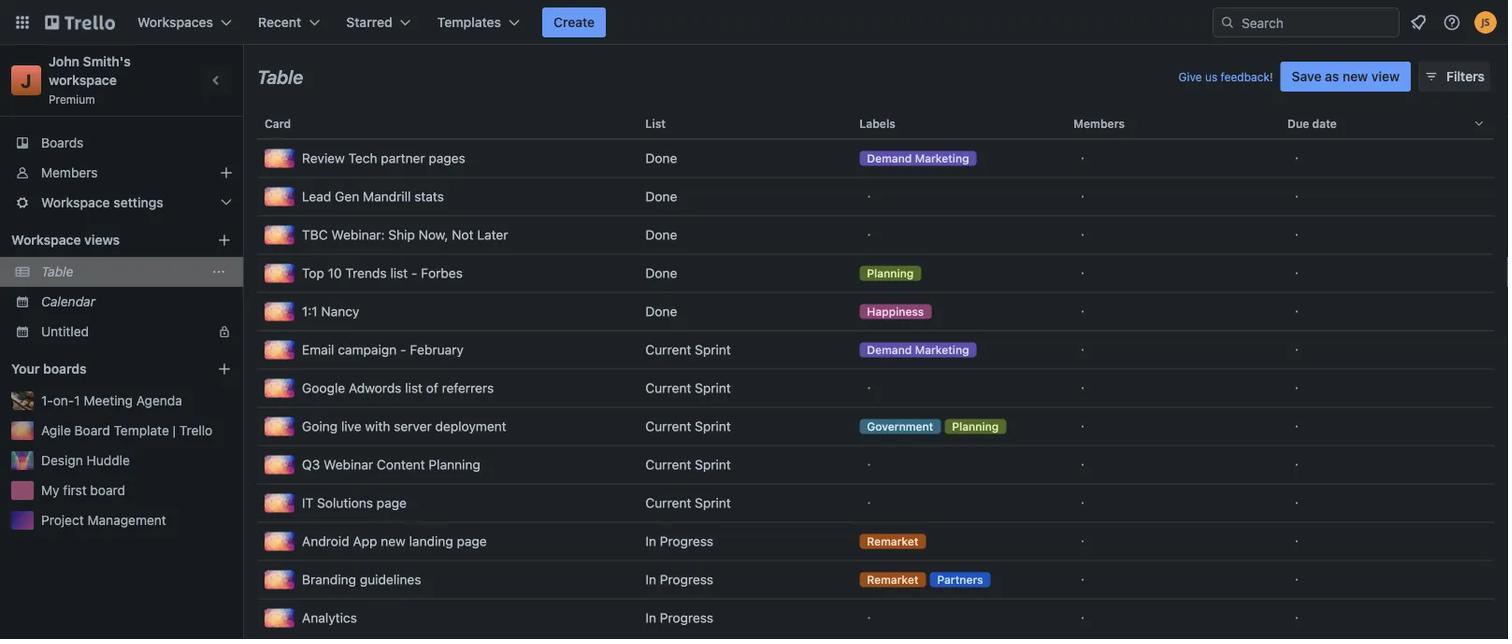Task type: describe. For each thing, give the bounding box(es) containing it.
give us feedback! link
[[1179, 70, 1273, 83]]

demand marketing button for current sprint
[[852, 332, 1066, 369]]

row containing card
[[257, 101, 1494, 146]]

table containing review tech partner pages
[[243, 101, 1508, 640]]

done for stats
[[646, 189, 677, 204]]

current sprint for planning
[[646, 457, 731, 473]]

1-
[[41, 393, 53, 409]]

j link
[[11, 65, 41, 95]]

current for of
[[646, 381, 691, 396]]

demand for done
[[867, 152, 912, 165]]

labels
[[860, 117, 896, 130]]

save
[[1292, 69, 1322, 84]]

going live with server deployment link
[[265, 408, 631, 446]]

workspace for workspace settings
[[41, 195, 110, 210]]

Table text field
[[257, 59, 303, 94]]

1 vertical spatial list
[[405, 381, 423, 396]]

members button
[[1066, 101, 1280, 146]]

1-on-1 meeting agenda link
[[41, 392, 232, 411]]

row containing analytics
[[257, 599, 1494, 638]]

trends
[[346, 266, 387, 281]]

content
[[377, 457, 425, 473]]

live
[[341, 419, 362, 434]]

members inside members button
[[1074, 117, 1125, 130]]

review
[[302, 151, 345, 166]]

workspace for workspace views
[[11, 232, 81, 248]]

color: purple, title: "demand marketing" element for done
[[860, 151, 977, 166]]

remarket for android app new landing page
[[867, 535, 919, 549]]

workspace navigation collapse icon image
[[204, 67, 230, 94]]

workspace settings
[[41, 195, 164, 210]]

in progress for guidelines
[[646, 572, 714, 588]]

with
[[365, 419, 390, 434]]

sprint for server
[[695, 419, 731, 434]]

labels button
[[852, 101, 1066, 146]]

3 in from the top
[[646, 611, 656, 626]]

later
[[477, 227, 508, 243]]

progress for guidelines
[[660, 572, 714, 588]]

0 vertical spatial table
[[257, 65, 303, 87]]

0 horizontal spatial planning
[[429, 457, 481, 473]]

templates button
[[426, 7, 531, 37]]

it solutions page link
[[265, 485, 631, 522]]

give
[[1179, 70, 1202, 83]]

row containing going live with server deployment
[[257, 408, 1494, 446]]

my first board link
[[41, 482, 232, 500]]

email campaign - february
[[302, 342, 464, 358]]

row containing top 10 trends list - forbes
[[257, 254, 1494, 293]]

done for list
[[646, 266, 677, 281]]

recent button
[[247, 7, 331, 37]]

us
[[1205, 70, 1218, 83]]

top 10 trends list - forbes
[[302, 266, 463, 281]]

happiness
[[867, 305, 924, 318]]

view
[[1372, 69, 1400, 84]]

boards link
[[0, 128, 243, 158]]

due
[[1288, 117, 1310, 130]]

google
[[302, 381, 345, 396]]

in for guidelines
[[646, 572, 656, 588]]

marketing for current sprint
[[915, 344, 969, 357]]

review tech partner pages
[[302, 151, 466, 166]]

add board image
[[217, 362, 232, 377]]

boards
[[41, 135, 84, 151]]

views
[[84, 232, 120, 248]]

webinar
[[324, 457, 373, 473]]

project management
[[41, 513, 166, 528]]

tbc
[[302, 227, 328, 243]]

q3
[[302, 457, 320, 473]]

workspace settings button
[[0, 188, 243, 218]]

color: purple, title: "demand marketing" element for current sprint
[[860, 343, 977, 358]]

going live with server deployment
[[302, 419, 507, 434]]

agile
[[41, 423, 71, 439]]

remarket for branding guidelines
[[867, 574, 919, 587]]

february
[[410, 342, 464, 358]]

john
[[49, 54, 80, 69]]

3 in progress from the top
[[646, 611, 714, 626]]

5 current from the top
[[646, 496, 691, 511]]

current for february
[[646, 342, 691, 358]]

tbc webinar: ship now, not later link
[[265, 217, 631, 254]]

demand for current sprint
[[867, 344, 912, 357]]

marketing for done
[[915, 152, 969, 165]]

3 progress from the top
[[660, 611, 714, 626]]

back to home image
[[45, 7, 115, 37]]

not
[[452, 227, 474, 243]]

5 sprint from the top
[[695, 496, 731, 511]]

campaign
[[338, 342, 397, 358]]

now,
[[419, 227, 448, 243]]

color: orange, title: "remarket" element for branding guidelines
[[860, 573, 926, 588]]

tbc webinar: ship now, not later
[[302, 227, 508, 243]]

current sprint for server
[[646, 419, 731, 434]]

color: lime, title: "planning" element inside planning button
[[860, 266, 921, 281]]

create
[[554, 14, 595, 30]]

google adwords list of referrers link
[[265, 370, 631, 407]]

boards
[[43, 361, 87, 377]]

calendar link
[[41, 293, 232, 311]]

design
[[41, 453, 83, 469]]

q3 webinar content planning link
[[265, 447, 631, 484]]

color: blue, title: "partners" element
[[930, 573, 991, 588]]

review tech partner pages link
[[265, 140, 631, 177]]

workspace
[[49, 72, 117, 88]]

meeting
[[84, 393, 133, 409]]

templates
[[437, 14, 501, 30]]

card button
[[257, 101, 638, 146]]

branding guidelines link
[[265, 562, 631, 599]]

1-on-1 meeting agenda
[[41, 393, 182, 409]]

pages
[[429, 151, 466, 166]]

email campaign - february link
[[265, 332, 631, 369]]

sprint for planning
[[695, 457, 731, 473]]

feedback!
[[1221, 70, 1273, 83]]

current sprint for of
[[646, 381, 731, 396]]

row containing 1:1 nancy
[[257, 293, 1494, 331]]

starred button
[[335, 7, 422, 37]]

premium
[[49, 93, 95, 106]]

guidelines
[[360, 572, 421, 588]]

row containing branding guidelines
[[257, 561, 1494, 599]]

row containing lead gen mandrill stats
[[257, 178, 1494, 216]]

john smith's workspace link
[[49, 54, 134, 88]]

workspace views
[[11, 232, 120, 248]]

untitled link
[[41, 323, 206, 341]]

remarket button
[[852, 523, 1066, 561]]

done for now,
[[646, 227, 677, 243]]

android
[[302, 534, 349, 549]]

page inside "link"
[[377, 496, 407, 511]]

john smith (johnsmith38824343) image
[[1475, 11, 1497, 34]]

progress for app
[[660, 534, 714, 549]]

1:1 nancy link
[[265, 293, 631, 331]]

analytics link
[[265, 600, 631, 637]]

your
[[11, 361, 40, 377]]



Task type: locate. For each thing, give the bounding box(es) containing it.
partners
[[937, 574, 983, 587]]

1 horizontal spatial members
[[1074, 117, 1125, 130]]

workspaces
[[137, 14, 213, 30]]

1 remarket from the top
[[867, 535, 919, 549]]

4 row from the top
[[257, 216, 1494, 254]]

table
[[243, 101, 1508, 640]]

marketing down labels button
[[915, 152, 969, 165]]

design huddle link
[[41, 452, 232, 470]]

1 color: orange, title: "remarket" element from the top
[[860, 534, 926, 549]]

in
[[646, 534, 656, 549], [646, 572, 656, 588], [646, 611, 656, 626]]

2 vertical spatial in progress
[[646, 611, 714, 626]]

page down q3 webinar content planning
[[377, 496, 407, 511]]

ship
[[388, 227, 415, 243]]

row containing google adwords list of referrers
[[257, 369, 1494, 408]]

create a view image
[[217, 233, 232, 248]]

2 in progress from the top
[[646, 572, 714, 588]]

partner
[[381, 151, 425, 166]]

planning right government on the right bottom of the page
[[952, 420, 999, 433]]

1 demand from the top
[[867, 152, 912, 165]]

row containing android app new landing page
[[257, 523, 1494, 561]]

new for app
[[381, 534, 406, 549]]

row containing review tech partner pages
[[257, 139, 1494, 178]]

1
[[74, 393, 80, 409]]

table up calendar
[[41, 264, 73, 280]]

branding guidelines
[[302, 572, 421, 588]]

4 done from the top
[[646, 266, 677, 281]]

mandrill
[[363, 189, 411, 204]]

4 current from the top
[[646, 457, 691, 473]]

0 vertical spatial workspace
[[41, 195, 110, 210]]

6 row from the top
[[257, 293, 1494, 331]]

demand marketing down labels
[[867, 152, 969, 165]]

new inside "link"
[[381, 534, 406, 549]]

2 demand marketing from the top
[[867, 344, 969, 357]]

primary element
[[0, 0, 1508, 45]]

- left forbes
[[411, 266, 417, 281]]

project
[[41, 513, 84, 528]]

workspace inside dropdown button
[[41, 195, 110, 210]]

2 color: orange, title: "remarket" element from the top
[[860, 573, 926, 588]]

0 horizontal spatial new
[[381, 534, 406, 549]]

0 vertical spatial members
[[1074, 117, 1125, 130]]

color: lime, title: "planning" element right government on the right bottom of the page
[[945, 419, 1007, 434]]

adwords
[[349, 381, 402, 396]]

new for as
[[1343, 69, 1368, 84]]

1 vertical spatial remarket
[[867, 574, 919, 587]]

0 horizontal spatial color: lime, title: "planning" element
[[860, 266, 921, 281]]

1 in progress from the top
[[646, 534, 714, 549]]

0 vertical spatial demand marketing
[[867, 152, 969, 165]]

template
[[114, 423, 169, 439]]

workspace up workspace views
[[41, 195, 110, 210]]

demand marketing for done
[[867, 152, 969, 165]]

filters
[[1447, 69, 1485, 84]]

it solutions page
[[302, 496, 407, 511]]

1 current sprint from the top
[[646, 342, 731, 358]]

new right the "as"
[[1343, 69, 1368, 84]]

0 vertical spatial color: orange, title: "remarket" element
[[860, 534, 926, 549]]

color: orange, title: "remarket" element for android app new landing page
[[860, 534, 926, 549]]

1 vertical spatial color: purple, title: "demand marketing" element
[[860, 343, 977, 358]]

2 current sprint from the top
[[646, 381, 731, 396]]

government
[[867, 420, 934, 433]]

1 vertical spatial color: orange, title: "remarket" element
[[860, 573, 926, 588]]

2 progress from the top
[[660, 572, 714, 588]]

current for planning
[[646, 457, 691, 473]]

color: sky, title: "government" element
[[860, 419, 941, 434]]

table up the card on the top
[[257, 65, 303, 87]]

row
[[257, 101, 1494, 146], [257, 139, 1494, 178], [257, 178, 1494, 216], [257, 216, 1494, 254], [257, 254, 1494, 293], [257, 293, 1494, 331], [257, 331, 1494, 369], [257, 369, 1494, 408], [257, 408, 1494, 446], [257, 446, 1494, 484], [257, 484, 1494, 523], [257, 523, 1494, 561], [257, 561, 1494, 599], [257, 599, 1494, 638]]

color: lime, title: "planning" element
[[860, 266, 921, 281], [945, 419, 1007, 434]]

due date
[[1288, 117, 1337, 130]]

sprint for of
[[695, 381, 731, 396]]

current sprint for february
[[646, 342, 731, 358]]

1 horizontal spatial new
[[1343, 69, 1368, 84]]

give us feedback!
[[1179, 70, 1273, 83]]

0 vertical spatial color: purple, title: "demand marketing" element
[[860, 151, 977, 166]]

11 row from the top
[[257, 484, 1494, 523]]

2 horizontal spatial planning
[[952, 420, 999, 433]]

new right app
[[381, 534, 406, 549]]

marketing down happiness button
[[915, 344, 969, 357]]

1 vertical spatial demand marketing
[[867, 344, 969, 357]]

recent
[[258, 14, 301, 30]]

0 vertical spatial marketing
[[915, 152, 969, 165]]

1:1 nancy
[[302, 304, 360, 319]]

planning up the 'color: pink, title: "happiness"' element
[[867, 267, 914, 280]]

my
[[41, 483, 59, 498]]

in progress for app
[[646, 534, 714, 549]]

your boards with 5 items element
[[11, 358, 189, 381]]

demand marketing for current sprint
[[867, 344, 969, 357]]

planning for color: lime, title: "planning" element inside the planning button
[[867, 267, 914, 280]]

1 vertical spatial progress
[[660, 572, 714, 588]]

list
[[646, 117, 666, 130]]

1 vertical spatial demand
[[867, 344, 912, 357]]

1 horizontal spatial color: lime, title: "planning" element
[[945, 419, 1007, 434]]

tech
[[348, 151, 377, 166]]

deployment
[[435, 419, 507, 434]]

page right landing in the bottom of the page
[[457, 534, 487, 549]]

members
[[1074, 117, 1125, 130], [41, 165, 98, 180]]

1 current from the top
[[646, 342, 691, 358]]

current for server
[[646, 419, 691, 434]]

1 vertical spatial members
[[41, 165, 98, 180]]

remarket inside button
[[867, 535, 919, 549]]

13 row from the top
[[257, 561, 1494, 599]]

list right trends
[[390, 266, 408, 281]]

lead gen mandrill stats
[[302, 189, 444, 204]]

0 vertical spatial new
[[1343, 69, 1368, 84]]

google adwords list of referrers
[[302, 381, 494, 396]]

3 done from the top
[[646, 227, 677, 243]]

in for app
[[646, 534, 656, 549]]

1 in from the top
[[646, 534, 656, 549]]

1 vertical spatial page
[[457, 534, 487, 549]]

10
[[328, 266, 342, 281]]

3 sprint from the top
[[695, 419, 731, 434]]

1 horizontal spatial -
[[411, 266, 417, 281]]

4 current sprint from the top
[[646, 457, 731, 473]]

calendar
[[41, 294, 95, 310]]

0 horizontal spatial members
[[41, 165, 98, 180]]

2 vertical spatial progress
[[660, 611, 714, 626]]

0 vertical spatial demand marketing button
[[852, 140, 1066, 177]]

1 marketing from the top
[[915, 152, 969, 165]]

1 color: purple, title: "demand marketing" element from the top
[[860, 151, 977, 166]]

2 marketing from the top
[[915, 344, 969, 357]]

- left february
[[400, 342, 406, 358]]

happiness button
[[852, 293, 1066, 331]]

2 in from the top
[[646, 572, 656, 588]]

color: purple, title: "demand marketing" element down labels
[[860, 151, 977, 166]]

row containing it solutions page
[[257, 484, 1494, 523]]

1 horizontal spatial table
[[257, 65, 303, 87]]

2 done from the top
[[646, 189, 677, 204]]

members inside members link
[[41, 165, 98, 180]]

app
[[353, 534, 377, 549]]

planning down going live with server deployment link
[[429, 457, 481, 473]]

workspace left views
[[11, 232, 81, 248]]

1 vertical spatial new
[[381, 534, 406, 549]]

0 vertical spatial color: lime, title: "planning" element
[[860, 266, 921, 281]]

huddle
[[87, 453, 130, 469]]

save as new view button
[[1281, 62, 1411, 92]]

as
[[1325, 69, 1340, 84]]

analytics
[[302, 611, 357, 626]]

q3 webinar content planning
[[302, 457, 481, 473]]

demand marketing button down labels
[[852, 140, 1066, 177]]

1 vertical spatial workspace
[[11, 232, 81, 248]]

search image
[[1220, 15, 1235, 30]]

9 row from the top
[[257, 408, 1494, 446]]

0 vertical spatial remarket
[[867, 535, 919, 549]]

1 vertical spatial marketing
[[915, 344, 969, 357]]

10 row from the top
[[257, 446, 1494, 484]]

0 vertical spatial planning
[[867, 267, 914, 280]]

list left of
[[405, 381, 423, 396]]

1 vertical spatial planning
[[952, 420, 999, 433]]

1 vertical spatial in progress
[[646, 572, 714, 588]]

7 row from the top
[[257, 331, 1494, 369]]

2 sprint from the top
[[695, 381, 731, 396]]

1 demand marketing button from the top
[[852, 140, 1066, 177]]

create button
[[542, 7, 606, 37]]

your boards
[[11, 361, 87, 377]]

card
[[265, 117, 291, 130]]

current sprint
[[646, 342, 731, 358], [646, 381, 731, 396], [646, 419, 731, 434], [646, 457, 731, 473], [646, 496, 731, 511]]

management
[[87, 513, 166, 528]]

0 vertical spatial in progress
[[646, 534, 714, 549]]

3 row from the top
[[257, 178, 1494, 216]]

sprint for february
[[695, 342, 731, 358]]

planning for right color: lime, title: "planning" element
[[952, 420, 999, 433]]

in progress
[[646, 534, 714, 549], [646, 572, 714, 588], [646, 611, 714, 626]]

0 notifications image
[[1407, 11, 1430, 34]]

nancy
[[321, 304, 360, 319]]

first
[[63, 483, 87, 498]]

2 color: purple, title: "demand marketing" element from the top
[[860, 343, 977, 358]]

row containing q3 webinar content planning
[[257, 446, 1494, 484]]

planning button
[[852, 255, 1066, 292]]

5 current sprint from the top
[[646, 496, 731, 511]]

row containing email campaign - february
[[257, 331, 1494, 369]]

1 horizontal spatial planning
[[867, 267, 914, 280]]

0 vertical spatial progress
[[660, 534, 714, 549]]

2 demand marketing button from the top
[[852, 332, 1066, 369]]

0 horizontal spatial table
[[41, 264, 73, 280]]

demand down labels
[[867, 152, 912, 165]]

1 progress from the top
[[660, 534, 714, 549]]

demand marketing button down happiness button
[[852, 332, 1066, 369]]

2 row from the top
[[257, 139, 1494, 178]]

branding
[[302, 572, 356, 588]]

1 vertical spatial demand marketing button
[[852, 332, 1066, 369]]

Search field
[[1235, 8, 1399, 36]]

4 sprint from the top
[[695, 457, 731, 473]]

12 row from the top
[[257, 523, 1494, 561]]

gen
[[335, 189, 359, 204]]

0 vertical spatial demand
[[867, 152, 912, 165]]

2 remarket from the top
[[867, 574, 919, 587]]

my first board
[[41, 483, 125, 498]]

project management link
[[41, 512, 232, 530]]

email
[[302, 342, 334, 358]]

2 current from the top
[[646, 381, 691, 396]]

0 vertical spatial page
[[377, 496, 407, 511]]

14 row from the top
[[257, 599, 1494, 638]]

new inside button
[[1343, 69, 1368, 84]]

0 vertical spatial list
[[390, 266, 408, 281]]

0 vertical spatial -
[[411, 266, 417, 281]]

8 row from the top
[[257, 369, 1494, 408]]

list button
[[638, 101, 852, 146]]

agenda
[[136, 393, 182, 409]]

row containing tbc webinar: ship now, not later
[[257, 216, 1494, 254]]

0 horizontal spatial page
[[377, 496, 407, 511]]

2 vertical spatial in
[[646, 611, 656, 626]]

0 vertical spatial in
[[646, 534, 656, 549]]

2 vertical spatial planning
[[429, 457, 481, 473]]

open information menu image
[[1443, 13, 1462, 32]]

color: pink, title: "happiness" element
[[860, 304, 932, 319]]

it
[[302, 496, 314, 511]]

3 current from the top
[[646, 419, 691, 434]]

1 vertical spatial in
[[646, 572, 656, 588]]

trello
[[179, 423, 213, 439]]

list
[[390, 266, 408, 281], [405, 381, 423, 396]]

workspace actions menu image
[[211, 265, 226, 280]]

planning inside button
[[867, 267, 914, 280]]

forbes
[[421, 266, 463, 281]]

demand marketing down happiness
[[867, 344, 969, 357]]

done
[[646, 151, 677, 166], [646, 189, 677, 204], [646, 227, 677, 243], [646, 266, 677, 281], [646, 304, 677, 319]]

color: purple, title: "demand marketing" element down happiness
[[860, 343, 977, 358]]

page inside "link"
[[457, 534, 487, 549]]

1:1
[[302, 304, 318, 319]]

settings
[[113, 195, 164, 210]]

1 vertical spatial -
[[400, 342, 406, 358]]

design huddle
[[41, 453, 130, 469]]

board
[[74, 423, 110, 439]]

server
[[394, 419, 432, 434]]

demand marketing button for done
[[852, 140, 1066, 177]]

1 vertical spatial color: lime, title: "planning" element
[[945, 419, 1007, 434]]

color: orange, title: "remarket" element inside remarket button
[[860, 534, 926, 549]]

1 horizontal spatial page
[[457, 534, 487, 549]]

color: purple, title: "demand marketing" element
[[860, 151, 977, 166], [860, 343, 977, 358]]

color: lime, title: "planning" element up the 'color: pink, title: "happiness"' element
[[860, 266, 921, 281]]

|
[[173, 423, 176, 439]]

done for pages
[[646, 151, 677, 166]]

5 done from the top
[[646, 304, 677, 319]]

1 sprint from the top
[[695, 342, 731, 358]]

sprint
[[695, 342, 731, 358], [695, 381, 731, 396], [695, 419, 731, 434], [695, 457, 731, 473], [695, 496, 731, 511]]

1 vertical spatial table
[[41, 264, 73, 280]]

smith's
[[83, 54, 131, 69]]

0 horizontal spatial -
[[400, 342, 406, 358]]

1 row from the top
[[257, 101, 1494, 146]]

color: orange, title: "remarket" element
[[860, 534, 926, 549], [860, 573, 926, 588]]

demand down happiness
[[867, 344, 912, 357]]

3 current sprint from the top
[[646, 419, 731, 434]]

1 demand marketing from the top
[[867, 152, 969, 165]]

2 demand from the top
[[867, 344, 912, 357]]

table
[[257, 65, 303, 87], [41, 264, 73, 280]]

board
[[90, 483, 125, 498]]

1 done from the top
[[646, 151, 677, 166]]

5 row from the top
[[257, 254, 1494, 293]]

save as new view
[[1292, 69, 1400, 84]]

new
[[1343, 69, 1368, 84], [381, 534, 406, 549]]

filters button
[[1419, 62, 1491, 92]]



Task type: vqa. For each thing, say whether or not it's contained in the screenshot.
WE
no



